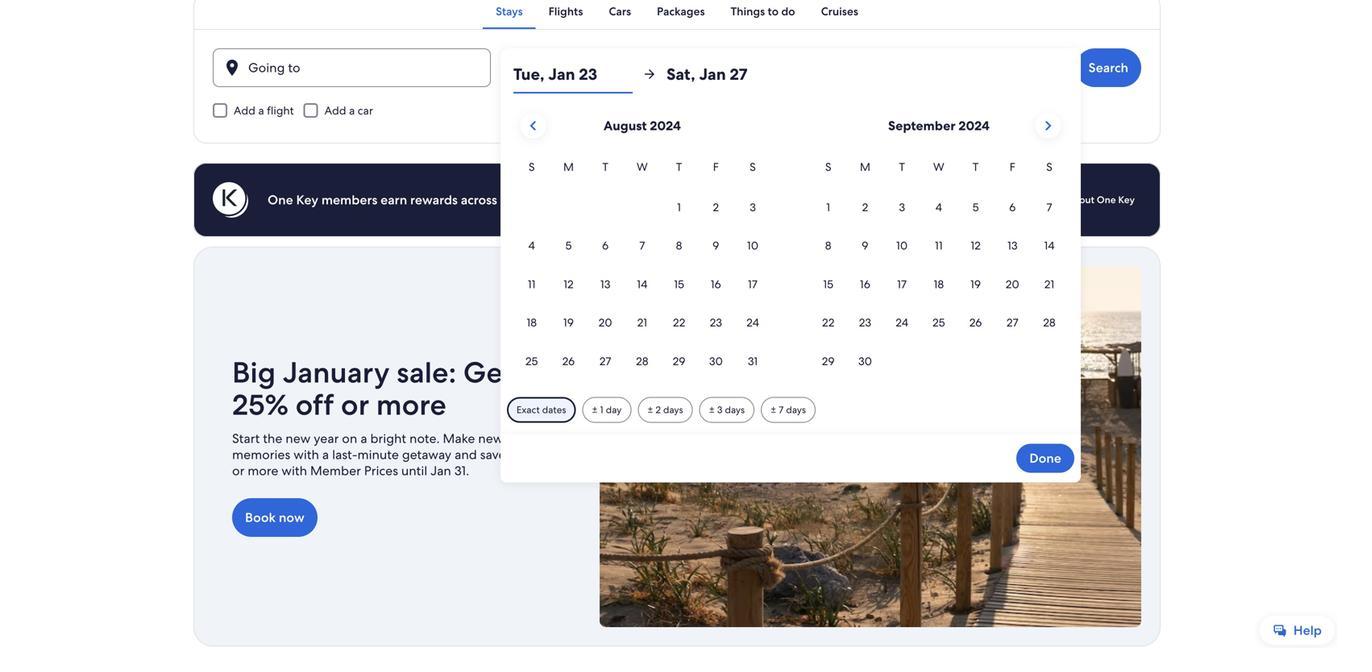 Task type: locate. For each thing, give the bounding box(es) containing it.
days left ± 3 days
[[664, 404, 683, 416]]

29 inside 'august 2024' element
[[673, 354, 686, 368]]

1 9 from the left
[[713, 238, 720, 253]]

3
[[750, 200, 756, 214], [899, 200, 905, 214], [717, 404, 723, 416]]

new right the
[[286, 430, 311, 447]]

2 button for august 2024
[[698, 189, 735, 226]]

1 w from the left
[[637, 160, 648, 174]]

29 right '31' button
[[822, 354, 835, 368]]

2024 right "august"
[[650, 117, 681, 134]]

2 days from the left
[[725, 404, 745, 416]]

new right 'make'
[[478, 430, 503, 447]]

1 vertical spatial 11
[[528, 277, 536, 291]]

0 horizontal spatial 25
[[526, 354, 538, 368]]

6 button left learn
[[995, 189, 1031, 226]]

1 vertical spatial 19 button
[[550, 304, 587, 341]]

0 vertical spatial 18 button
[[921, 266, 958, 303]]

add left "car"
[[325, 103, 346, 118]]

1 15 button from the left
[[661, 266, 698, 303]]

6 button down hotels.com,
[[587, 227, 624, 264]]

2 3 button from the left
[[884, 189, 921, 226]]

14 inside 'august 2024' element
[[637, 277, 648, 291]]

1 horizontal spatial 22 button
[[810, 304, 847, 341]]

2 17 from the left
[[898, 277, 907, 291]]

0 vertical spatial 14
[[1045, 238, 1055, 253]]

1 vertical spatial 19
[[564, 315, 574, 330]]

25 for the rightmost the 25 button
[[933, 315, 945, 330]]

0 horizontal spatial days
[[664, 404, 683, 416]]

17 button
[[735, 266, 772, 303], [884, 266, 921, 303]]

1 horizontal spatial 16
[[860, 277, 871, 291]]

f inside 'august 2024' element
[[713, 160, 719, 174]]

big
[[232, 354, 276, 391]]

19 inside september 2024 element
[[971, 277, 981, 291]]

days down '31' button
[[725, 404, 745, 416]]

t up hotels.com,
[[603, 160, 609, 174]]

25%
[[232, 386, 289, 424], [509, 446, 534, 463]]

10 inside september 2024 element
[[897, 238, 908, 253]]

0 horizontal spatial 11
[[528, 277, 536, 291]]

september 2024
[[888, 117, 990, 134]]

17 for 2nd 17 button from right
[[748, 277, 758, 291]]

29 button up ± 2 days
[[661, 343, 698, 380]]

2 2 button from the left
[[847, 189, 884, 226]]

20
[[1006, 277, 1020, 291], [599, 315, 612, 330]]

0 vertical spatial 25
[[933, 315, 945, 330]]

0 vertical spatial 12
[[971, 238, 981, 253]]

jan inside big january sale: get 25% off or more start the new year on a bright note. make new memories with a last-minute getaway and save 25% or more with member prices until jan 31.
[[431, 462, 451, 479]]

0 vertical spatial 20
[[1006, 277, 1020, 291]]

0 vertical spatial 12 button
[[958, 227, 995, 264]]

5 inside september 2024 element
[[973, 200, 979, 214]]

2 horizontal spatial days
[[786, 404, 806, 416]]

0 horizontal spatial w
[[637, 160, 648, 174]]

28 inside september 2024 element
[[1044, 315, 1056, 330]]

1 vertical spatial 12 button
[[550, 266, 587, 303]]

m
[[563, 160, 574, 174], [860, 160, 871, 174]]

application
[[513, 106, 1068, 381]]

one key members earn rewards across expedia, hotels.com, and vrbo
[[268, 192, 682, 208]]

0 horizontal spatial 12
[[564, 277, 574, 291]]

4 button
[[921, 189, 958, 226], [513, 227, 550, 264]]

done button
[[1017, 444, 1075, 473]]

2 30 from the left
[[859, 354, 872, 368]]

0 horizontal spatial 18
[[527, 315, 537, 330]]

september 2024 element
[[810, 158, 1068, 381]]

6 left learn
[[1010, 200, 1016, 214]]

± left day
[[592, 404, 598, 416]]

0 horizontal spatial m
[[563, 160, 574, 174]]

book now
[[245, 509, 305, 526]]

25 button
[[921, 304, 958, 341], [513, 343, 550, 380]]

12 inside 'august 2024' element
[[564, 277, 574, 291]]

jan
[[548, 64, 575, 85], [699, 64, 726, 85], [536, 66, 557, 83], [586, 66, 607, 83], [431, 462, 451, 479]]

1 horizontal spatial 6 button
[[995, 189, 1031, 226]]

save
[[480, 446, 506, 463]]

1 horizontal spatial 22
[[822, 315, 835, 330]]

± for ± 7 days
[[771, 404, 777, 416]]

25 inside september 2024 element
[[933, 315, 945, 330]]

27
[[730, 64, 748, 85], [610, 66, 623, 83], [1007, 315, 1019, 330], [600, 354, 612, 368]]

8 inside september 2024 element
[[826, 238, 832, 253]]

1 horizontal spatial 14
[[1045, 238, 1055, 253]]

days for ± 2 days
[[664, 404, 683, 416]]

key left members
[[296, 192, 318, 208]]

0 horizontal spatial 14
[[637, 277, 648, 291]]

14
[[1045, 238, 1055, 253], [637, 277, 648, 291]]

1 vertical spatial 4 button
[[513, 227, 550, 264]]

22 button
[[661, 304, 698, 341], [810, 304, 847, 341]]

3 s from the left
[[826, 160, 832, 174]]

memories
[[232, 446, 290, 463]]

5 down hotels.com,
[[566, 238, 572, 253]]

14 button
[[1031, 227, 1068, 264], [624, 266, 661, 303]]

0 horizontal spatial 5 button
[[550, 227, 587, 264]]

29 button inside september 2024 element
[[810, 343, 847, 380]]

2 22 button from the left
[[810, 304, 847, 341]]

application containing august 2024
[[513, 106, 1068, 381]]

2 button
[[698, 189, 735, 226], [847, 189, 884, 226]]

1 2 button from the left
[[698, 189, 735, 226]]

9 for 1st 9 button from the right
[[862, 238, 869, 253]]

1 horizontal spatial 13 button
[[995, 227, 1031, 264]]

2 w from the left
[[934, 160, 945, 174]]

1 ± from the left
[[592, 404, 598, 416]]

one
[[268, 192, 293, 208], [1097, 194, 1116, 206]]

8 button
[[661, 227, 698, 264], [810, 227, 847, 264]]

1 horizontal spatial m
[[860, 160, 871, 174]]

f
[[713, 160, 719, 174], [1010, 160, 1016, 174]]

5 button down hotels.com,
[[550, 227, 587, 264]]

1
[[677, 200, 681, 214], [827, 200, 831, 214], [600, 404, 604, 416]]

13 button
[[995, 227, 1031, 264], [587, 266, 624, 303]]

1 3 button from the left
[[735, 189, 772, 226]]

august 2024
[[604, 117, 681, 134]]

the
[[263, 430, 283, 447]]

21 inside september 2024 element
[[1045, 277, 1055, 291]]

10 button
[[735, 227, 772, 264], [884, 227, 921, 264]]

6 inside september 2024 element
[[1010, 200, 1016, 214]]

a
[[258, 103, 264, 118], [349, 103, 355, 118], [361, 430, 367, 447], [322, 446, 329, 463]]

0 horizontal spatial 16 button
[[698, 266, 735, 303]]

0 vertical spatial 4 button
[[921, 189, 958, 226]]

2 29 button from the left
[[810, 343, 847, 380]]

18 inside 'august 2024' element
[[527, 315, 537, 330]]

tab list
[[194, 0, 1161, 29]]

6 button inside 'august 2024' element
[[587, 227, 624, 264]]

w for september
[[934, 160, 945, 174]]

2024
[[650, 117, 681, 134], [959, 117, 990, 134]]

30 inside september 2024 element
[[859, 354, 872, 368]]

add a flight
[[234, 103, 294, 118]]

6 inside 'august 2024' element
[[602, 238, 609, 253]]

1 29 button from the left
[[661, 343, 698, 380]]

add left flight
[[234, 103, 256, 118]]

2 for august 2024
[[713, 200, 719, 214]]

2 16 from the left
[[860, 277, 871, 291]]

10
[[747, 238, 759, 253], [897, 238, 908, 253]]

1 16 from the left
[[711, 277, 721, 291]]

22
[[673, 315, 686, 330], [822, 315, 835, 330]]

1 for august 2024
[[677, 200, 681, 214]]

2 9 from the left
[[862, 238, 869, 253]]

days
[[664, 404, 683, 416], [725, 404, 745, 416], [786, 404, 806, 416]]

1 horizontal spatial 18
[[934, 277, 944, 291]]

5 inside 'august 2024' element
[[566, 238, 572, 253]]

29 button right '31' button
[[810, 343, 847, 380]]

1 30 from the left
[[709, 354, 723, 368]]

1 30 button from the left
[[698, 343, 735, 380]]

1 vertical spatial 13 button
[[587, 266, 624, 303]]

tue, jan 23 button
[[513, 55, 633, 94]]

19
[[971, 277, 981, 291], [564, 315, 574, 330]]

1 new from the left
[[286, 430, 311, 447]]

7 button left about
[[1031, 189, 1068, 226]]

2 17 button from the left
[[884, 266, 921, 303]]

0 vertical spatial 11
[[935, 238, 943, 253]]

7 for the bottommost 7 button
[[640, 238, 645, 253]]

25% right save
[[509, 446, 534, 463]]

±
[[592, 404, 598, 416], [648, 404, 654, 416], [709, 404, 715, 416], [771, 404, 777, 416]]

1 17 from the left
[[748, 277, 758, 291]]

24
[[747, 315, 759, 330], [896, 315, 909, 330]]

2 m from the left
[[860, 160, 871, 174]]

new
[[286, 430, 311, 447], [478, 430, 503, 447]]

16 inside 'august 2024' element
[[711, 277, 721, 291]]

0 horizontal spatial 25 button
[[513, 343, 550, 380]]

1 vertical spatial 6 button
[[587, 227, 624, 264]]

10 inside 'august 2024' element
[[747, 238, 759, 253]]

0 vertical spatial 20 button
[[995, 266, 1031, 303]]

m for august 2024
[[563, 160, 574, 174]]

w inside september 2024 element
[[934, 160, 945, 174]]

9 for first 9 button from the left
[[713, 238, 720, 253]]

0 horizontal spatial 10
[[747, 238, 759, 253]]

25
[[933, 315, 945, 330], [526, 354, 538, 368]]

5 button left learn
[[958, 189, 995, 226]]

2 10 from the left
[[897, 238, 908, 253]]

6 button inside september 2024 element
[[995, 189, 1031, 226]]

1 vertical spatial 25 button
[[513, 343, 550, 380]]

17 inside september 2024 element
[[898, 277, 907, 291]]

2 22 from the left
[[822, 315, 835, 330]]

2024 right "september"
[[959, 117, 990, 134]]

2 30 button from the left
[[847, 343, 884, 380]]

a right 'on'
[[361, 430, 367, 447]]

19 button
[[958, 266, 995, 303], [550, 304, 587, 341]]

2 1 button from the left
[[810, 189, 847, 226]]

1 vertical spatial 13
[[601, 277, 611, 291]]

1 2024 from the left
[[650, 117, 681, 134]]

8 inside 'august 2024' element
[[676, 238, 682, 253]]

7 for 7 button to the top
[[1047, 200, 1053, 214]]

or up 'on'
[[341, 386, 369, 424]]

1 m from the left
[[563, 160, 574, 174]]

25 inside 'august 2024' element
[[526, 354, 538, 368]]

days right ± 3 days
[[786, 404, 806, 416]]

previous month image
[[524, 116, 543, 135]]

and
[[628, 192, 651, 208], [455, 446, 477, 463]]

cars link
[[596, 0, 644, 29]]

1 vertical spatial 25
[[526, 354, 538, 368]]

f inside september 2024 element
[[1010, 160, 1016, 174]]

28 button
[[1031, 304, 1068, 341], [624, 343, 661, 380]]

0 horizontal spatial f
[[713, 160, 719, 174]]

7
[[1047, 200, 1053, 214], [640, 238, 645, 253], [779, 404, 784, 416]]

0 horizontal spatial 26
[[562, 354, 575, 368]]

2 23 button from the left
[[847, 304, 884, 341]]

1 1 button from the left
[[661, 189, 698, 226]]

3 inside 'august 2024' element
[[750, 200, 756, 214]]

11 inside september 2024 element
[[935, 238, 943, 253]]

17 inside 'august 2024' element
[[748, 277, 758, 291]]

add a car
[[325, 103, 373, 118]]

1 horizontal spatial key
[[1119, 194, 1135, 206]]

0 horizontal spatial 19
[[564, 315, 574, 330]]

4 ± from the left
[[771, 404, 777, 416]]

1 add from the left
[[234, 103, 256, 118]]

0 vertical spatial and
[[628, 192, 651, 208]]

with down the
[[282, 462, 307, 479]]

minute
[[358, 446, 399, 463]]

1 inside 'august 2024' element
[[677, 200, 681, 214]]

book now link
[[232, 498, 318, 537]]

26 button
[[958, 304, 995, 341], [550, 343, 587, 380]]

and left save
[[455, 446, 477, 463]]

1 9 button from the left
[[698, 227, 735, 264]]

3 t from the left
[[899, 160, 905, 174]]

1 inside september 2024 element
[[827, 200, 831, 214]]

15 inside 'august 2024' element
[[674, 277, 684, 291]]

more up note.
[[376, 386, 447, 424]]

6 down hotels.com,
[[602, 238, 609, 253]]

2 horizontal spatial 7
[[1047, 200, 1053, 214]]

27 inside september 2024 element
[[1007, 315, 1019, 330]]

27 inside 'august 2024' element
[[600, 354, 612, 368]]

1 8 button from the left
[[661, 227, 698, 264]]

search
[[1089, 59, 1129, 76]]

9 inside september 2024 element
[[862, 238, 869, 253]]

± for ± 3 days
[[709, 404, 715, 416]]

24 button
[[735, 304, 772, 341], [884, 304, 921, 341]]

21 inside 'august 2024' element
[[637, 315, 647, 330]]

and left the vrbo
[[628, 192, 651, 208]]

1 horizontal spatial 8
[[826, 238, 832, 253]]

1 horizontal spatial 1 button
[[810, 189, 847, 226]]

0 vertical spatial 19 button
[[958, 266, 995, 303]]

1 vertical spatial 7
[[640, 238, 645, 253]]

2 15 from the left
[[824, 277, 834, 291]]

5 button
[[958, 189, 995, 226], [550, 227, 587, 264]]

cruises
[[821, 4, 859, 19]]

0 horizontal spatial 17 button
[[735, 266, 772, 303]]

1 vertical spatial 21
[[637, 315, 647, 330]]

2 9 button from the left
[[847, 227, 884, 264]]

29 inside september 2024 element
[[822, 354, 835, 368]]

12 inside september 2024 element
[[971, 238, 981, 253]]

1 horizontal spatial 25%
[[509, 446, 534, 463]]

1 10 button from the left
[[735, 227, 772, 264]]

days for ± 3 days
[[725, 404, 745, 416]]

2 add from the left
[[325, 103, 346, 118]]

0 horizontal spatial new
[[286, 430, 311, 447]]

t up the vrbo
[[676, 160, 682, 174]]

23
[[579, 64, 598, 85], [560, 66, 574, 83], [710, 315, 722, 330], [859, 315, 872, 330]]

rewards
[[410, 192, 458, 208]]

1 horizontal spatial 20
[[1006, 277, 1020, 291]]

3 inside september 2024 element
[[899, 200, 905, 214]]

to
[[768, 4, 779, 19]]

3 ± from the left
[[709, 404, 715, 416]]

2 new from the left
[[478, 430, 503, 447]]

0 horizontal spatial 13 button
[[587, 266, 624, 303]]

23 inside september 2024 element
[[859, 315, 872, 330]]

1 horizontal spatial 5 button
[[958, 189, 995, 226]]

one left members
[[268, 192, 293, 208]]

3 days from the left
[[786, 404, 806, 416]]

21 for left 21 button
[[637, 315, 647, 330]]

1 8 from the left
[[676, 238, 682, 253]]

add for add a flight
[[234, 103, 256, 118]]

1 horizontal spatial 10
[[897, 238, 908, 253]]

flights link
[[536, 0, 596, 29]]

7 button down the vrbo
[[624, 227, 661, 264]]

2 f from the left
[[1010, 160, 1016, 174]]

w down august 2024
[[637, 160, 648, 174]]

0 vertical spatial 21
[[1045, 277, 1055, 291]]

26
[[970, 315, 982, 330], [562, 354, 575, 368]]

18 for 18 button to the left
[[527, 315, 537, 330]]

key right about
[[1119, 194, 1135, 206]]

2 2024 from the left
[[959, 117, 990, 134]]

28 inside 'august 2024' element
[[636, 354, 649, 368]]

things to do link
[[718, 0, 808, 29]]

0 horizontal spatial or
[[232, 462, 245, 479]]

1 22 from the left
[[673, 315, 686, 330]]

or down start
[[232, 462, 245, 479]]

6
[[1010, 200, 1016, 214], [602, 238, 609, 253]]

0 horizontal spatial 12 button
[[550, 266, 587, 303]]

0 vertical spatial 18
[[934, 277, 944, 291]]

0 vertical spatial 7
[[1047, 200, 1053, 214]]

0 vertical spatial 6 button
[[995, 189, 1031, 226]]

2024 for september 2024
[[959, 117, 990, 134]]

2 24 button from the left
[[884, 304, 921, 341]]

1 15 from the left
[[674, 277, 684, 291]]

26 inside 'august 2024' element
[[562, 354, 575, 368]]

± right ± 2 days
[[709, 404, 715, 416]]

25% up the
[[232, 386, 289, 424]]

1 horizontal spatial 29
[[822, 354, 835, 368]]

28 for bottommost 28 button
[[636, 354, 649, 368]]

t down "september"
[[899, 160, 905, 174]]

w inside 'august 2024' element
[[637, 160, 648, 174]]

now
[[279, 509, 305, 526]]

0 vertical spatial 5
[[973, 200, 979, 214]]

0 horizontal spatial 9 button
[[698, 227, 735, 264]]

expedia,
[[501, 192, 552, 208]]

3 for august 2024
[[750, 200, 756, 214]]

with right the
[[294, 446, 319, 463]]

29 button inside 'august 2024' element
[[661, 343, 698, 380]]

18 inside september 2024 element
[[934, 277, 944, 291]]

26 inside september 2024 element
[[970, 315, 982, 330]]

± for ± 2 days
[[648, 404, 654, 416]]

0 vertical spatial more
[[376, 386, 447, 424]]

s
[[529, 160, 535, 174], [750, 160, 756, 174], [826, 160, 832, 174], [1047, 160, 1053, 174]]

1 horizontal spatial 7 button
[[1031, 189, 1068, 226]]

2 ± from the left
[[648, 404, 654, 416]]

2 for september 2024
[[862, 200, 869, 214]]

1 29 from the left
[[673, 354, 686, 368]]

13 button inside september 2024 element
[[995, 227, 1031, 264]]

5 left learn
[[973, 200, 979, 214]]

17
[[748, 277, 758, 291], [898, 277, 907, 291]]

last-
[[332, 446, 358, 463]]

0 horizontal spatial 4
[[529, 238, 535, 253]]

1 horizontal spatial 9 button
[[847, 227, 884, 264]]

1 vertical spatial 5
[[566, 238, 572, 253]]

18 for the rightmost 18 button
[[934, 277, 944, 291]]

t down september 2024
[[973, 160, 979, 174]]

1 f from the left
[[713, 160, 719, 174]]

21 button
[[1031, 266, 1068, 303], [624, 304, 661, 341]]

2 29 from the left
[[822, 354, 835, 368]]

4 t from the left
[[973, 160, 979, 174]]

more down the
[[248, 462, 278, 479]]

0 horizontal spatial 24
[[747, 315, 759, 330]]

± right day
[[648, 404, 654, 416]]

15 button
[[661, 266, 698, 303], [810, 266, 847, 303]]

1 vertical spatial or
[[232, 462, 245, 479]]

± right ± 3 days
[[771, 404, 777, 416]]

1 10 from the left
[[747, 238, 759, 253]]

18 button
[[921, 266, 958, 303], [513, 304, 550, 341]]

13 button inside 'august 2024' element
[[587, 266, 624, 303]]

1 horizontal spatial 29 button
[[810, 343, 847, 380]]

1 horizontal spatial 21 button
[[1031, 266, 1068, 303]]

w down september 2024
[[934, 160, 945, 174]]

0 horizontal spatial 24 button
[[735, 304, 772, 341]]

day
[[606, 404, 622, 416]]

27 button
[[995, 304, 1031, 341], [587, 343, 624, 380]]

29 up ± 2 days
[[673, 354, 686, 368]]

w for august
[[637, 160, 648, 174]]

1 horizontal spatial 5
[[973, 200, 979, 214]]

0 horizontal spatial 17
[[748, 277, 758, 291]]

one right about
[[1097, 194, 1116, 206]]

2 8 from the left
[[826, 238, 832, 253]]

1 vertical spatial 4
[[529, 238, 535, 253]]

1 days from the left
[[664, 404, 683, 416]]

29 button
[[661, 343, 698, 380], [810, 343, 847, 380]]

30 inside 'august 2024' element
[[709, 354, 723, 368]]

1 horizontal spatial 12
[[971, 238, 981, 253]]

0 vertical spatial 13 button
[[995, 227, 1031, 264]]

0 horizontal spatial key
[[296, 192, 318, 208]]

13 inside 'august 2024' element
[[601, 277, 611, 291]]

1 horizontal spatial new
[[478, 430, 503, 447]]

9 inside 'august 2024' element
[[713, 238, 720, 253]]

11 inside 'august 2024' element
[[528, 277, 536, 291]]

learn
[[1042, 194, 1066, 206]]

7 inside september 2024 element
[[1047, 200, 1053, 214]]

m inside 'august 2024' element
[[563, 160, 574, 174]]

a left "car"
[[349, 103, 355, 118]]

0 horizontal spatial 1 button
[[661, 189, 698, 226]]

16 inside september 2024 element
[[860, 277, 871, 291]]

exact dates
[[517, 404, 566, 416]]

1 button
[[661, 189, 698, 226], [810, 189, 847, 226]]

7 inside 'august 2024' element
[[640, 238, 645, 253]]

0 horizontal spatial 22 button
[[661, 304, 698, 341]]

0 vertical spatial 13
[[1008, 238, 1018, 253]]

0 vertical spatial 6
[[1010, 200, 1016, 214]]

11 for 11 button to the top
[[935, 238, 943, 253]]

1 horizontal spatial 2
[[713, 200, 719, 214]]

17 for second 17 button
[[898, 277, 907, 291]]



Task type: describe. For each thing, give the bounding box(es) containing it.
0 horizontal spatial more
[[248, 462, 278, 479]]

1 horizontal spatial one
[[1097, 194, 1116, 206]]

1 s from the left
[[529, 160, 535, 174]]

0 horizontal spatial 4 button
[[513, 227, 550, 264]]

year
[[314, 430, 339, 447]]

1 horizontal spatial 18 button
[[921, 266, 958, 303]]

a left flight
[[258, 103, 264, 118]]

23 inside 'august 2024' element
[[710, 315, 722, 330]]

sat,
[[667, 64, 696, 85]]

± 1 day
[[592, 404, 622, 416]]

3 for september 2024
[[899, 200, 905, 214]]

september
[[888, 117, 956, 134]]

flights
[[549, 4, 583, 19]]

14 inside september 2024 element
[[1045, 238, 1055, 253]]

11 for leftmost 11 button
[[528, 277, 536, 291]]

until
[[401, 462, 428, 479]]

start
[[232, 430, 260, 447]]

1 vertical spatial 20 button
[[587, 304, 624, 341]]

1 vertical spatial 28 button
[[624, 343, 661, 380]]

across
[[461, 192, 497, 208]]

done
[[1030, 450, 1062, 467]]

things
[[731, 4, 765, 19]]

tue, jan 23
[[513, 64, 598, 85]]

0 vertical spatial 11 button
[[921, 227, 958, 264]]

cruises link
[[808, 0, 872, 29]]

august
[[604, 117, 647, 134]]

stays
[[496, 4, 523, 19]]

1 horizontal spatial 26 button
[[958, 304, 995, 341]]

0 horizontal spatial 27 button
[[587, 343, 624, 380]]

0 horizontal spatial one
[[268, 192, 293, 208]]

days for ± 7 days
[[786, 404, 806, 416]]

packages link
[[644, 0, 718, 29]]

19 inside 'august 2024' element
[[564, 315, 574, 330]]

22 inside september 2024 element
[[822, 315, 835, 330]]

f for september 2024
[[1010, 160, 1016, 174]]

member
[[310, 462, 361, 479]]

5 button inside 'august 2024' element
[[550, 227, 587, 264]]

± for ± 1 day
[[592, 404, 598, 416]]

1 16 button from the left
[[698, 266, 735, 303]]

2 15 button from the left
[[810, 266, 847, 303]]

f for august 2024
[[713, 160, 719, 174]]

book
[[245, 509, 276, 526]]

2 8 button from the left
[[810, 227, 847, 264]]

12 for topmost 12 button
[[971, 238, 981, 253]]

car
[[358, 103, 373, 118]]

10 for 2nd 10 button
[[897, 238, 908, 253]]

2024 for august 2024
[[650, 117, 681, 134]]

6 for the "6" 'button' within 'august 2024' element
[[602, 238, 609, 253]]

things to do
[[731, 4, 796, 19]]

3 button for september 2024
[[884, 189, 921, 226]]

1 horizontal spatial 27 button
[[995, 304, 1031, 341]]

1 24 button from the left
[[735, 304, 772, 341]]

and inside big january sale: get 25% off or more start the new year on a bright note. make new memories with a last-minute getaway and save 25% or more with member prices until jan 31.
[[455, 446, 477, 463]]

2 button for september 2024
[[847, 189, 884, 226]]

search button
[[1076, 48, 1142, 87]]

1 horizontal spatial 4
[[936, 200, 943, 214]]

tue,
[[513, 64, 545, 85]]

bright
[[370, 430, 406, 447]]

0 horizontal spatial 3
[[717, 404, 723, 416]]

january
[[283, 354, 390, 391]]

big january sale: get 25% off or more start the new year on a bright note. make new memories with a last-minute getaway and save 25% or more with member prices until jan 31.
[[232, 354, 534, 479]]

2 s from the left
[[750, 160, 756, 174]]

2 24 from the left
[[896, 315, 909, 330]]

25 for bottommost the 25 button
[[526, 354, 538, 368]]

0 horizontal spatial 19 button
[[550, 304, 587, 341]]

0 vertical spatial 21 button
[[1031, 266, 1068, 303]]

0 horizontal spatial 21 button
[[624, 304, 661, 341]]

0 vertical spatial 7 button
[[1031, 189, 1068, 226]]

1 button for august 2024
[[661, 189, 698, 226]]

0 horizontal spatial 20
[[599, 315, 612, 330]]

do
[[782, 4, 796, 19]]

± 2 days
[[648, 404, 683, 416]]

21 for the top 21 button
[[1045, 277, 1055, 291]]

1 horizontal spatial 19 button
[[958, 266, 995, 303]]

13 inside september 2024 element
[[1008, 238, 1018, 253]]

1 vertical spatial 7 button
[[624, 227, 661, 264]]

learn about one key
[[1042, 194, 1135, 206]]

getaway
[[402, 446, 452, 463]]

hotels.com,
[[555, 192, 625, 208]]

next month image
[[1039, 116, 1058, 135]]

0 vertical spatial 28 button
[[1031, 304, 1068, 341]]

6 for the "6" 'button' inside september 2024 element
[[1010, 200, 1016, 214]]

0 horizontal spatial 2
[[656, 404, 661, 416]]

1 vertical spatial 14 button
[[624, 266, 661, 303]]

jan 23 - jan 27 button
[[501, 48, 779, 87]]

1 button for september 2024
[[810, 189, 847, 226]]

31
[[748, 354, 758, 368]]

about
[[1069, 194, 1095, 206]]

0 horizontal spatial 1
[[600, 404, 604, 416]]

add for add a car
[[325, 103, 346, 118]]

cars
[[609, 4, 631, 19]]

1 vertical spatial 25%
[[509, 446, 534, 463]]

1 horizontal spatial 4 button
[[921, 189, 958, 226]]

flight
[[267, 103, 294, 118]]

1 horizontal spatial 25 button
[[921, 304, 958, 341]]

0 vertical spatial 14 button
[[1031, 227, 1068, 264]]

members
[[322, 192, 378, 208]]

tab list containing stays
[[194, 0, 1161, 29]]

sale:
[[397, 354, 456, 391]]

4 s from the left
[[1047, 160, 1053, 174]]

1 for september 2024
[[827, 200, 831, 214]]

stays link
[[483, 0, 536, 29]]

1 22 button from the left
[[661, 304, 698, 341]]

packages
[[657, 4, 705, 19]]

1 horizontal spatial 20 button
[[995, 266, 1031, 303]]

earn
[[381, 192, 407, 208]]

august 2024 element
[[513, 158, 772, 381]]

a left last-
[[322, 446, 329, 463]]

sat, jan 27 button
[[667, 55, 786, 94]]

3 button for august 2024
[[735, 189, 772, 226]]

5 for the 5 "button" inside 'august 2024' element
[[566, 238, 572, 253]]

12 for 12 button to the bottom
[[564, 277, 574, 291]]

off
[[296, 386, 334, 424]]

0 vertical spatial 25%
[[232, 386, 289, 424]]

± 7 days
[[771, 404, 806, 416]]

1 17 button from the left
[[735, 266, 772, 303]]

make
[[443, 430, 475, 447]]

15 inside september 2024 element
[[824, 277, 834, 291]]

1 horizontal spatial and
[[628, 192, 651, 208]]

vrbo
[[654, 192, 682, 208]]

28 for top 28 button
[[1044, 315, 1056, 330]]

2 10 button from the left
[[884, 227, 921, 264]]

2 16 button from the left
[[847, 266, 884, 303]]

note.
[[410, 430, 440, 447]]

± 3 days
[[709, 404, 745, 416]]

learn about one key link
[[1035, 187, 1142, 213]]

22 button inside september 2024 element
[[810, 304, 847, 341]]

get
[[463, 354, 513, 391]]

directional image
[[643, 67, 657, 81]]

5 button inside september 2024 element
[[958, 189, 995, 226]]

m for september 2024
[[860, 160, 871, 174]]

1 23 button from the left
[[698, 304, 735, 341]]

1 horizontal spatial 7
[[779, 404, 784, 416]]

31.
[[455, 462, 469, 479]]

22 inside 'august 2024' element
[[673, 315, 686, 330]]

sat, jan 27
[[667, 64, 748, 85]]

10 for 1st 10 button
[[747, 238, 759, 253]]

31 button
[[735, 343, 772, 380]]

1 t from the left
[[603, 160, 609, 174]]

on
[[342, 430, 357, 447]]

0 vertical spatial or
[[341, 386, 369, 424]]

0 horizontal spatial 26 button
[[550, 343, 587, 380]]

jan 23 - jan 27
[[536, 66, 623, 83]]

5 for the 5 "button" within the september 2024 element
[[973, 200, 979, 214]]

2 t from the left
[[676, 160, 682, 174]]

0 horizontal spatial 11 button
[[513, 266, 550, 303]]

0 horizontal spatial 18 button
[[513, 304, 550, 341]]

1 24 from the left
[[747, 315, 759, 330]]

-
[[577, 66, 583, 83]]

prices
[[364, 462, 398, 479]]

dates
[[542, 404, 566, 416]]

exact
[[517, 404, 540, 416]]



Task type: vqa. For each thing, say whether or not it's contained in the screenshot.


